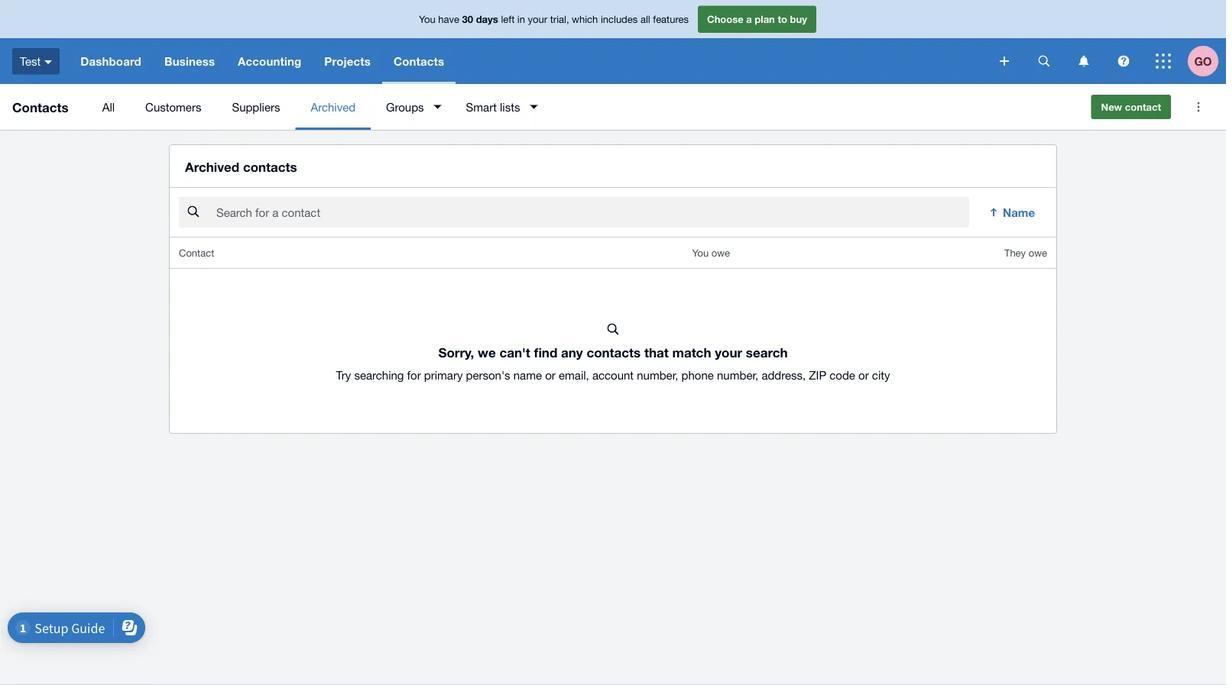 Task type: describe. For each thing, give the bounding box(es) containing it.
all
[[640, 13, 650, 25]]

banner containing dashboard
[[0, 0, 1226, 84]]

contact
[[179, 247, 214, 259]]

go
[[1194, 54, 1212, 68]]

all
[[102, 100, 115, 114]]

dashboard
[[80, 54, 141, 68]]

test
[[20, 54, 41, 68]]

you owe
[[692, 247, 730, 259]]

suppliers button
[[217, 84, 295, 130]]

svg image left go
[[1156, 54, 1171, 69]]

new contact button
[[1091, 95, 1171, 119]]

name
[[513, 369, 542, 382]]

smart lists
[[466, 100, 520, 114]]

new contact
[[1101, 101, 1161, 113]]

any
[[561, 345, 583, 360]]

searching
[[354, 369, 404, 382]]

navigation containing dashboard
[[69, 38, 989, 84]]

try
[[336, 369, 351, 382]]

accounting
[[238, 54, 301, 68]]

choose a plan to buy
[[707, 13, 807, 25]]

sorry, we can't find any contacts that match your search
[[438, 345, 788, 360]]

you for you owe
[[692, 247, 709, 259]]

they
[[1004, 247, 1026, 259]]

match
[[672, 345, 711, 360]]

all button
[[87, 84, 130, 130]]

archived button
[[295, 84, 371, 130]]

1 number, from the left
[[637, 369, 678, 382]]

Search for a contact field
[[215, 198, 969, 227]]

archived for archived contacts
[[185, 159, 239, 174]]

account
[[592, 369, 634, 382]]

customers button
[[130, 84, 217, 130]]

find
[[534, 345, 557, 360]]

customers
[[145, 100, 201, 114]]

name
[[1003, 206, 1035, 220]]

projects button
[[313, 38, 382, 84]]

sorry,
[[438, 345, 474, 360]]

lists
[[500, 100, 520, 114]]

business button
[[153, 38, 226, 84]]

contacts inside 'contact list table' element
[[587, 345, 641, 360]]

to
[[778, 13, 787, 25]]

in
[[517, 13, 525, 25]]

svg image up "new contact"
[[1118, 55, 1129, 67]]

1 vertical spatial contacts
[[12, 99, 69, 115]]

have
[[438, 13, 459, 25]]

code
[[830, 369, 855, 382]]

you have 30 days left in your trial, which includes all features
[[419, 13, 689, 25]]

svg image
[[1038, 55, 1050, 67]]

owe for they owe
[[1029, 247, 1047, 259]]

svg image left svg image
[[1000, 57, 1009, 66]]

features
[[653, 13, 689, 25]]

menu containing all
[[87, 84, 1079, 130]]

name button
[[978, 197, 1047, 228]]

contacts button
[[382, 38, 456, 84]]

0 horizontal spatial contacts
[[243, 159, 297, 174]]

groups button
[[371, 84, 451, 130]]

archived for archived
[[311, 100, 355, 114]]

days
[[476, 13, 498, 25]]

you for you have 30 days left in your trial, which includes all features
[[419, 13, 435, 25]]

person's
[[466, 369, 510, 382]]

30
[[462, 13, 473, 25]]



Task type: vqa. For each thing, say whether or not it's contained in the screenshot.
lists
yes



Task type: locate. For each thing, give the bounding box(es) containing it.
email,
[[559, 369, 589, 382]]

search
[[746, 345, 788, 360]]

dashboard link
[[69, 38, 153, 84]]

svg image right test
[[45, 60, 52, 64]]

trial,
[[550, 13, 569, 25]]

1 horizontal spatial contacts
[[587, 345, 641, 360]]

choose
[[707, 13, 743, 25]]

0 horizontal spatial contacts
[[12, 99, 69, 115]]

0 vertical spatial contacts
[[243, 159, 297, 174]]

owe
[[711, 247, 730, 259], [1029, 247, 1047, 259]]

zip
[[809, 369, 826, 382]]

go button
[[1188, 38, 1226, 84]]

0 horizontal spatial archived
[[185, 159, 239, 174]]

plan
[[755, 13, 775, 25]]

left
[[501, 13, 515, 25]]

suppliers
[[232, 100, 280, 114]]

0 horizontal spatial you
[[419, 13, 435, 25]]

contacts down suppliers button
[[243, 159, 297, 174]]

phone
[[681, 369, 714, 382]]

svg image
[[1156, 54, 1171, 69], [1079, 55, 1089, 67], [1118, 55, 1129, 67], [1000, 57, 1009, 66], [45, 60, 52, 64]]

new
[[1101, 101, 1122, 113]]

your right in
[[528, 13, 547, 25]]

1 or from the left
[[545, 369, 556, 382]]

they owe
[[1004, 247, 1047, 259]]

buy
[[790, 13, 807, 25]]

contacts down test 'popup button'
[[12, 99, 69, 115]]

1 vertical spatial your
[[715, 345, 742, 360]]

2 or from the left
[[858, 369, 869, 382]]

0 vertical spatial archived
[[311, 100, 355, 114]]

number,
[[637, 369, 678, 382], [717, 369, 758, 382]]

business
[[164, 54, 215, 68]]

primary
[[424, 369, 463, 382]]

0 horizontal spatial your
[[528, 13, 547, 25]]

your
[[528, 13, 547, 25], [715, 345, 742, 360]]

navigation
[[69, 38, 989, 84]]

accounting button
[[226, 38, 313, 84]]

contact list table element
[[170, 238, 1056, 434]]

2 owe from the left
[[1029, 247, 1047, 259]]

0 horizontal spatial owe
[[711, 247, 730, 259]]

0 horizontal spatial number,
[[637, 369, 678, 382]]

0 vertical spatial your
[[528, 13, 547, 25]]

smart
[[466, 100, 497, 114]]

archived
[[311, 100, 355, 114], [185, 159, 239, 174]]

archived down projects dropdown button
[[311, 100, 355, 114]]

groups
[[386, 100, 424, 114]]

your inside 'contact list table' element
[[715, 345, 742, 360]]

includes
[[601, 13, 638, 25]]

1 horizontal spatial owe
[[1029, 247, 1047, 259]]

you inside 'contact list table' element
[[692, 247, 709, 259]]

archived down customers button on the top of page
[[185, 159, 239, 174]]

contacts up try searching for primary person's name or email, account number, phone number, address, zip code or city
[[587, 345, 641, 360]]

banner
[[0, 0, 1226, 84]]

or left city
[[858, 369, 869, 382]]

contacts inside dropdown button
[[394, 54, 444, 68]]

or
[[545, 369, 556, 382], [858, 369, 869, 382]]

1 horizontal spatial you
[[692, 247, 709, 259]]

1 horizontal spatial contacts
[[394, 54, 444, 68]]

for
[[407, 369, 421, 382]]

contacts up groups button
[[394, 54, 444, 68]]

a
[[746, 13, 752, 25]]

0 horizontal spatial or
[[545, 369, 556, 382]]

0 vertical spatial you
[[419, 13, 435, 25]]

svg image inside test 'popup button'
[[45, 60, 52, 64]]

1 vertical spatial archived
[[185, 159, 239, 174]]

owe for you owe
[[711, 247, 730, 259]]

1 vertical spatial you
[[692, 247, 709, 259]]

smart lists button
[[451, 84, 547, 130]]

contacts
[[243, 159, 297, 174], [587, 345, 641, 360]]

archived inside button
[[311, 100, 355, 114]]

city
[[872, 369, 890, 382]]

1 horizontal spatial number,
[[717, 369, 758, 382]]

contacts
[[394, 54, 444, 68], [12, 99, 69, 115]]

address,
[[762, 369, 806, 382]]

or right name
[[545, 369, 556, 382]]

number, down that
[[637, 369, 678, 382]]

number, down search
[[717, 369, 758, 382]]

can't
[[499, 345, 530, 360]]

your right match
[[715, 345, 742, 360]]

0 vertical spatial contacts
[[394, 54, 444, 68]]

1 horizontal spatial or
[[858, 369, 869, 382]]

actions menu image
[[1183, 92, 1214, 122]]

contact
[[1125, 101, 1161, 113]]

archived contacts
[[185, 159, 297, 174]]

1 horizontal spatial archived
[[311, 100, 355, 114]]

test button
[[0, 38, 69, 84]]

which
[[572, 13, 598, 25]]

1 vertical spatial contacts
[[587, 345, 641, 360]]

menu
[[87, 84, 1079, 130]]

we
[[478, 345, 496, 360]]

you
[[419, 13, 435, 25], [692, 247, 709, 259]]

1 owe from the left
[[711, 247, 730, 259]]

that
[[644, 345, 669, 360]]

try searching for primary person's name or email, account number, phone number, address, zip code or city
[[336, 369, 890, 382]]

1 horizontal spatial your
[[715, 345, 742, 360]]

2 number, from the left
[[717, 369, 758, 382]]

svg image right svg image
[[1079, 55, 1089, 67]]

projects
[[324, 54, 371, 68]]



